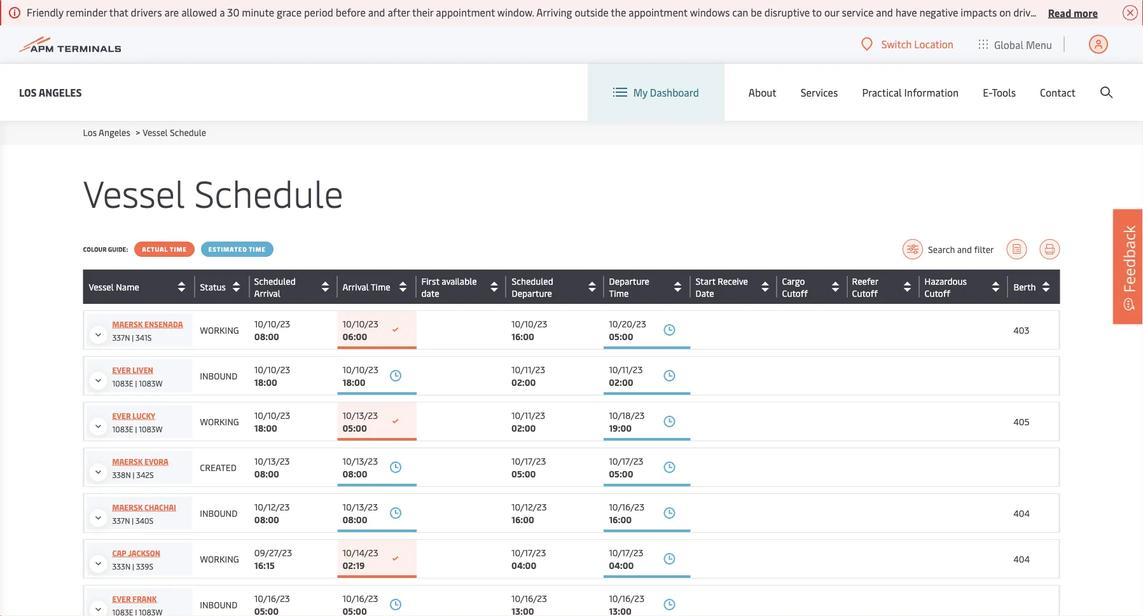 Task type: locate. For each thing, give the bounding box(es) containing it.
1 vertical spatial 337n
[[112, 516, 130, 526]]

2 337n from the top
[[112, 516, 130, 526]]

3 ever from the top
[[112, 594, 131, 604]]

08:00 for inbound
[[255, 514, 279, 526]]

10/13/23 05:00
[[343, 410, 378, 434]]

and left filter
[[958, 243, 973, 256]]

hazardous cutoff button
[[925, 275, 1005, 299], [925, 275, 1006, 299]]

schedule
[[170, 126, 206, 138], [194, 167, 344, 217]]

allowed
[[182, 5, 217, 19]]

scheduled departure
[[512, 275, 553, 299], [512, 275, 554, 299]]

grace
[[277, 5, 302, 19]]

0 horizontal spatial 10/12/23
[[255, 501, 290, 513]]

0 horizontal spatial 04:00
[[512, 560, 537, 572]]

time for estimated time
[[249, 245, 266, 254]]

1 vertical spatial working
[[200, 416, 239, 428]]

1 337n from the top
[[112, 333, 130, 343]]

0 vertical spatial los angeles link
[[19, 84, 82, 100]]

1 vertical spatial ever
[[112, 411, 131, 421]]

1 horizontal spatial angeles
[[99, 126, 130, 138]]

more
[[1074, 6, 1099, 19]]

scheduled departure button
[[512, 275, 601, 299], [512, 275, 601, 299]]

0 horizontal spatial los angeles link
[[19, 84, 82, 100]]

be
[[751, 5, 763, 19]]

2 appointment from the left
[[629, 5, 688, 19]]

10/17/23 05:00 up 10/12/23 16:00
[[512, 455, 546, 480]]

2 10/12/23 from the left
[[512, 501, 547, 513]]

2 vertical spatial inbound
[[200, 599, 238, 611]]

16:00 inside 10/16/23 16:00
[[609, 514, 632, 526]]

1083e for working
[[112, 424, 133, 434]]

read more button
[[1049, 4, 1099, 20]]

dashboard
[[650, 85, 699, 99]]

receive
[[718, 275, 748, 287], [718, 275, 749, 287]]

16:00 for 10/10/23 16:00
[[512, 331, 535, 343]]

1 horizontal spatial los
[[83, 126, 97, 138]]

405
[[1014, 416, 1030, 428]]

2 on from the left
[[1098, 5, 1110, 19]]

10/16/23
[[609, 501, 645, 513], [255, 593, 290, 605], [343, 593, 378, 605], [512, 593, 547, 605], [609, 593, 645, 605]]

1 1083e from the top
[[112, 378, 133, 389]]

colour guide:
[[83, 245, 128, 254]]

0 vertical spatial angeles
[[39, 85, 82, 99]]

inbound
[[200, 370, 238, 382], [200, 508, 238, 520], [200, 599, 238, 611]]

| for 10/17/23 05:00
[[133, 470, 135, 480]]

drivers left are
[[131, 5, 162, 19]]

date
[[422, 287, 440, 299], [422, 287, 440, 299]]

berth
[[1014, 281, 1037, 293], [1014, 281, 1037, 293]]

04:00 down 10/12/23 16:00
[[512, 560, 537, 572]]

10/13/23 08:00 up 10/12/23 08:00
[[255, 455, 290, 480]]

appointment right the
[[629, 5, 688, 19]]

maersk inside maersk ensenada 337n | 341s
[[112, 319, 143, 329]]

| inside maersk chachai 337n | 340s
[[132, 516, 134, 526]]

los angeles link
[[19, 84, 82, 100], [83, 126, 130, 138]]

maersk up 340s
[[112, 503, 143, 513]]

10/13/23 for 10/13/23
[[343, 455, 378, 468]]

1083e down liven
[[112, 378, 133, 389]]

1 horizontal spatial drivers
[[1014, 5, 1045, 19]]

| down lucky
[[135, 424, 137, 434]]

start receive date button
[[696, 275, 774, 299], [696, 275, 774, 299]]

scheduled arrival button
[[254, 275, 335, 299], [255, 275, 334, 299]]

1 vertical spatial inbound
[[200, 508, 238, 520]]

10/17/23 04:00 down 10/16/23 16:00
[[609, 547, 644, 572]]

actual time
[[142, 245, 187, 254]]

2 vertical spatial ever
[[112, 594, 131, 604]]

16:00 inside 10/12/23 16:00
[[512, 514, 535, 526]]

ever left liven
[[112, 365, 131, 375]]

maersk for inbound
[[112, 503, 143, 513]]

maersk inside maersk chachai 337n | 340s
[[112, 503, 143, 513]]

arrival time
[[343, 281, 391, 293], [343, 281, 391, 293]]

337n left 340s
[[112, 516, 130, 526]]

1 horizontal spatial 10/17/23 04:00
[[609, 547, 644, 572]]

0 horizontal spatial 10/17/23 04:00
[[512, 547, 546, 572]]

2 vertical spatial working
[[200, 553, 239, 566]]

2 10/17/23 04:00 from the left
[[609, 547, 644, 572]]

hazardous cutoff
[[925, 275, 967, 299], [925, 275, 968, 299]]

maersk inside maersk evora 338n | 342s
[[112, 457, 143, 467]]

0 horizontal spatial time
[[170, 245, 187, 254]]

2 time from the left
[[249, 245, 266, 254]]

| inside maersk evora 338n | 342s
[[133, 470, 135, 480]]

| for 10/18/23 19:00
[[135, 424, 137, 434]]

10/13/23 08:00 up 10/14/23
[[343, 501, 378, 526]]

| inside 'cap jackson 333n | 339s'
[[132, 562, 134, 572]]

1 vertical spatial los angeles link
[[83, 126, 130, 138]]

maersk up 341s
[[112, 319, 143, 329]]

02:00
[[512, 377, 536, 389], [609, 377, 634, 389], [512, 422, 536, 434]]

ever for inbound
[[112, 365, 131, 375]]

maersk ensenada 337n | 341s
[[112, 319, 183, 343]]

vessel name button
[[89, 277, 192, 297], [89, 277, 192, 297]]

ever left frank
[[112, 594, 131, 604]]

about button
[[749, 64, 777, 121]]

appointment right their
[[436, 5, 495, 19]]

337n left 341s
[[112, 333, 130, 343]]

10/17/23 05:00 down 19:00
[[609, 455, 644, 480]]

1 horizontal spatial time
[[249, 245, 266, 254]]

inbound for 18:00
[[200, 370, 238, 382]]

departure time button
[[609, 275, 688, 299], [609, 275, 688, 299]]

08:00 inside 10/12/23 08:00
[[255, 514, 279, 526]]

1083w
[[139, 378, 163, 389], [139, 424, 163, 434]]

| inside ever lucky 1083e | 1083w
[[135, 424, 137, 434]]

| left 340s
[[132, 516, 134, 526]]

10/17/23 down 10/16/23 16:00
[[609, 547, 644, 559]]

0 vertical spatial working
[[200, 324, 239, 336]]

3 inbound from the top
[[200, 599, 238, 611]]

10/14/23 02:19
[[343, 547, 378, 572]]

1083e down lucky
[[112, 424, 133, 434]]

| left 342s
[[133, 470, 135, 480]]

ensenada
[[145, 319, 183, 329]]

0 vertical spatial schedule
[[170, 126, 206, 138]]

08:00 inside 10/10/23 08:00
[[255, 331, 279, 343]]

10/10/23 18:00 for 10/13/23
[[255, 410, 290, 434]]

1 1083w from the top
[[139, 378, 163, 389]]

1 drivers from the left
[[131, 5, 162, 19]]

0 vertical spatial 337n
[[112, 333, 130, 343]]

1 vertical spatial angeles
[[99, 126, 130, 138]]

0 horizontal spatial 10/17/23 05:00
[[512, 455, 546, 480]]

on
[[1000, 5, 1012, 19], [1098, 5, 1110, 19]]

1 time from the left
[[170, 245, 187, 254]]

read more
[[1049, 6, 1099, 19]]

berth button
[[1014, 277, 1057, 297], [1014, 277, 1057, 297]]

| left 341s
[[132, 333, 134, 343]]

|
[[132, 333, 134, 343], [135, 378, 137, 389], [135, 424, 137, 434], [133, 470, 135, 480], [132, 516, 134, 526], [132, 562, 134, 572]]

time right actual
[[170, 245, 187, 254]]

my
[[634, 85, 648, 99]]

maersk up 338n at the bottom left of the page
[[112, 457, 143, 467]]

0 vertical spatial inbound
[[200, 370, 238, 382]]

10/13/23 08:00
[[255, 455, 290, 480], [343, 455, 378, 480], [343, 501, 378, 526]]

04:00 down 10/16/23 16:00
[[609, 560, 634, 572]]

1083w for inbound
[[139, 378, 163, 389]]

2 inbound from the top
[[200, 508, 238, 520]]

1 on from the left
[[1000, 5, 1012, 19]]

10/10/23 16:00
[[512, 318, 548, 343]]

| down liven
[[135, 378, 137, 389]]

10/10/23 18:00 for 10/10/23
[[255, 364, 290, 389]]

first
[[422, 275, 440, 287], [422, 275, 440, 287]]

practical information button
[[863, 64, 959, 121]]

0 horizontal spatial appointment
[[436, 5, 495, 19]]

10/11/23 02:00 for 10/11/23
[[512, 364, 546, 389]]

10/17/23 down 19:00
[[609, 455, 644, 468]]

evora
[[145, 457, 169, 467]]

cargo cutoff
[[782, 275, 808, 299], [783, 275, 808, 299]]

2 horizontal spatial and
[[958, 243, 973, 256]]

10/13/23 08:00 down 10/13/23 05:00
[[343, 455, 378, 480]]

05:00 inside 10/13/23 05:00
[[343, 422, 367, 434]]

2 maersk from the top
[[112, 457, 143, 467]]

angeles inside 'link'
[[39, 85, 82, 99]]

arrival time button
[[343, 277, 414, 297], [343, 277, 413, 297]]

337n inside maersk ensenada 337n | 341s
[[112, 333, 130, 343]]

1 horizontal spatial 04:00
[[609, 560, 634, 572]]

1 horizontal spatial 10/12/23
[[512, 501, 547, 513]]

1 horizontal spatial appointment
[[629, 5, 688, 19]]

1083w inside ever liven 1083e | 1083w
[[139, 378, 163, 389]]

date
[[696, 287, 715, 299], [696, 287, 715, 299]]

1 ever from the top
[[112, 365, 131, 375]]

1 04:00 from the left
[[512, 560, 537, 572]]

18:00 for 10/13/23 05:00
[[255, 422, 278, 434]]

1 inbound from the top
[[200, 370, 238, 382]]

ever inside ever lucky 1083e | 1083w
[[112, 411, 131, 421]]

2 10/17/23 05:00 from the left
[[609, 455, 644, 480]]

1 vertical spatial 1083e
[[112, 424, 133, 434]]

10/11/23 for 10/18/23 19:00
[[512, 410, 546, 422]]

1 vertical spatial 404
[[1014, 553, 1030, 566]]

3 maersk from the top
[[112, 503, 143, 513]]

2 1083w from the top
[[139, 424, 163, 434]]

337n inside maersk chachai 337n | 340s
[[112, 516, 130, 526]]

angeles
[[39, 85, 82, 99], [99, 126, 130, 138]]

los inside 'link'
[[19, 85, 37, 99]]

0 vertical spatial 404
[[1014, 508, 1030, 520]]

1083e inside ever liven 1083e | 1083w
[[112, 378, 133, 389]]

cutoff
[[782, 287, 808, 299], [783, 287, 808, 299], [853, 287, 878, 299], [853, 287, 878, 299], [925, 287, 951, 299], [925, 287, 951, 299]]

working left 16:15
[[200, 553, 239, 566]]

05:00 inside '10/20/23 05:00'
[[609, 331, 634, 343]]

and left after at the left top of page
[[368, 5, 385, 19]]

| for 10/20/23 05:00
[[132, 333, 134, 343]]

1 10/12/23 from the left
[[255, 501, 290, 513]]

10/11/23 02:00 for 10/18/23
[[512, 410, 546, 434]]

1 vertical spatial los
[[83, 126, 97, 138]]

10/17/23 04:00
[[512, 547, 546, 572], [609, 547, 644, 572]]

337n for inbound
[[112, 516, 130, 526]]

10/17/23 04:00 down 10/12/23 16:00
[[512, 547, 546, 572]]

cargo cutoff button
[[782, 275, 845, 299], [783, 275, 845, 299]]

0 vertical spatial los
[[19, 85, 37, 99]]

reefer cutoff
[[853, 275, 879, 299], [853, 275, 879, 299]]

actual
[[142, 245, 168, 254]]

0 horizontal spatial on
[[1000, 5, 1012, 19]]

0 horizontal spatial drivers
[[131, 5, 162, 19]]

10/11/23
[[512, 364, 546, 376], [609, 364, 643, 376], [512, 410, 546, 422]]

0 vertical spatial 1083w
[[139, 378, 163, 389]]

0 vertical spatial ever
[[112, 365, 131, 375]]

3 working from the top
[[200, 553, 239, 566]]

2 vertical spatial maersk
[[112, 503, 143, 513]]

our
[[825, 5, 840, 19]]

16:15
[[255, 560, 275, 572]]

10/12/23
[[255, 501, 290, 513], [512, 501, 547, 513]]

ever inside ever liven 1083e | 1083w
[[112, 365, 131, 375]]

10/18/23 19:00
[[609, 410, 645, 434]]

10/13/23 for 10/10/23
[[343, 410, 378, 422]]

ever inside button
[[112, 594, 131, 604]]

time
[[170, 245, 187, 254], [249, 245, 266, 254]]

ever left lucky
[[112, 411, 131, 421]]

feedback
[[1119, 226, 1140, 293]]

1083e inside ever lucky 1083e | 1083w
[[112, 424, 133, 434]]

338n
[[112, 470, 131, 480]]

| left 339s
[[132, 562, 134, 572]]

0 vertical spatial maersk
[[112, 319, 143, 329]]

and left have
[[877, 5, 894, 19]]

on left time.
[[1098, 5, 1110, 19]]

0 vertical spatial 1083e
[[112, 378, 133, 389]]

angeles for los angeles
[[39, 85, 82, 99]]

inbound for 08:00
[[200, 508, 238, 520]]

10/12/23 16:00
[[512, 501, 547, 526]]

1083w down lucky
[[139, 424, 163, 434]]

2 04:00 from the left
[[609, 560, 634, 572]]

drivers left who
[[1014, 5, 1045, 19]]

1 maersk from the top
[[112, 319, 143, 329]]

services button
[[801, 64, 839, 121]]

06:00
[[343, 331, 367, 343]]

on right impacts
[[1000, 5, 1012, 19]]

| inside maersk ensenada 337n | 341s
[[132, 333, 134, 343]]

2 1083e from the top
[[112, 424, 133, 434]]

departure
[[609, 275, 650, 287], [609, 275, 650, 287], [512, 287, 552, 299], [512, 287, 552, 299]]

working up created
[[200, 416, 239, 428]]

04:00
[[512, 560, 537, 572], [609, 560, 634, 572]]

16:00 for 10/12/23 16:00
[[512, 514, 535, 526]]

0 horizontal spatial angeles
[[39, 85, 82, 99]]

working for 16:15
[[200, 553, 239, 566]]

0 horizontal spatial los
[[19, 85, 37, 99]]

los angeles
[[19, 85, 82, 99]]

2 working from the top
[[200, 416, 239, 428]]

first available date button
[[422, 275, 503, 299], [422, 275, 504, 299]]

1083w inside ever lucky 1083e | 1083w
[[139, 424, 163, 434]]

working
[[200, 324, 239, 336], [200, 416, 239, 428], [200, 553, 239, 566]]

working left 10/10/23 08:00
[[200, 324, 239, 336]]

guide:
[[108, 245, 128, 254]]

time right estimated
[[249, 245, 266, 254]]

| for 10/11/23 02:00
[[135, 378, 137, 389]]

1 vertical spatial 1083w
[[139, 424, 163, 434]]

1 vertical spatial schedule
[[194, 167, 344, 217]]

1 vertical spatial maersk
[[112, 457, 143, 467]]

maersk evora 338n | 342s
[[112, 457, 169, 480]]

1 10/17/23 05:00 from the left
[[512, 455, 546, 480]]

1083w down liven
[[139, 378, 163, 389]]

| inside ever liven 1083e | 1083w
[[135, 378, 137, 389]]

2 ever from the top
[[112, 411, 131, 421]]

1 horizontal spatial on
[[1098, 5, 1110, 19]]

08:00 for working
[[255, 331, 279, 343]]

1 working from the top
[[200, 324, 239, 336]]

16:00 inside 10/10/23 16:00
[[512, 331, 535, 343]]

1 horizontal spatial 10/17/23 05:00
[[609, 455, 644, 480]]

name
[[116, 281, 139, 293], [116, 281, 139, 293]]



Task type: describe. For each thing, give the bounding box(es) containing it.
18:00 for 10/10/23 18:00
[[255, 377, 278, 389]]

feedback button
[[1114, 210, 1144, 324]]

negative
[[920, 5, 959, 19]]

menu
[[1027, 37, 1053, 51]]

10/20/23
[[609, 318, 647, 330]]

time for actual time
[[170, 245, 187, 254]]

tools
[[993, 85, 1017, 99]]

2 drivers from the left
[[1014, 5, 1045, 19]]

angeles for los angeles > vessel schedule
[[99, 126, 130, 138]]

contact
[[1041, 85, 1076, 99]]

global
[[995, 37, 1024, 51]]

friendly reminder that drivers are allowed a 30 minute grace period before and after their appointment window. arriving outside the appointment windows can be disruptive to our service and have negative impacts on drivers who arrive on time. dr
[[27, 5, 1144, 19]]

los for los angeles
[[19, 85, 37, 99]]

can
[[733, 5, 749, 19]]

reminder
[[66, 5, 107, 19]]

ever lucky 1083e | 1083w
[[112, 411, 163, 434]]

| for 10/16/23 16:00
[[132, 516, 134, 526]]

e-
[[984, 85, 993, 99]]

02:00 for 10/11/23 02:00
[[512, 377, 536, 389]]

1 appointment from the left
[[436, 5, 495, 19]]

switch location
[[882, 37, 954, 51]]

disruptive
[[765, 5, 810, 19]]

arrive
[[1070, 5, 1096, 19]]

lucky
[[133, 411, 156, 421]]

10/12/23 for 08:00
[[255, 501, 290, 513]]

10/17/23 up 10/12/23 16:00
[[512, 455, 546, 468]]

close alert image
[[1124, 5, 1139, 20]]

10/13/23 08:00 for 10/12/23
[[343, 501, 378, 526]]

10/20/23 05:00
[[609, 318, 647, 343]]

02:19
[[343, 560, 365, 572]]

windows
[[690, 5, 730, 19]]

location
[[915, 37, 954, 51]]

ever for working
[[112, 411, 131, 421]]

service
[[843, 5, 874, 19]]

have
[[896, 5, 918, 19]]

maersk for created
[[112, 457, 143, 467]]

19:00
[[609, 422, 632, 434]]

to
[[813, 5, 822, 19]]

0 horizontal spatial and
[[368, 5, 385, 19]]

search and filter button
[[903, 239, 995, 260]]

1083w for working
[[139, 424, 163, 434]]

switch
[[882, 37, 912, 51]]

1083e for inbound
[[112, 378, 133, 389]]

10/12/23 for 16:00
[[512, 501, 547, 513]]

02:00 for 10/18/23 19:00
[[512, 422, 536, 434]]

dr
[[1137, 5, 1144, 19]]

cap jackson 333n | 339s
[[112, 548, 160, 572]]

practical information
[[863, 85, 959, 99]]

impacts
[[961, 5, 998, 19]]

e-tools
[[984, 85, 1017, 99]]

arriving
[[537, 5, 573, 19]]

global menu button
[[967, 25, 1066, 63]]

outside
[[575, 5, 609, 19]]

339s
[[136, 562, 153, 572]]

about
[[749, 85, 777, 99]]

that
[[109, 5, 128, 19]]

their
[[412, 5, 434, 19]]

who
[[1048, 5, 1067, 19]]

period
[[304, 5, 334, 19]]

after
[[388, 5, 410, 19]]

1 404 from the top
[[1014, 508, 1030, 520]]

10/13/23 for 10/12/23
[[343, 501, 378, 513]]

search
[[929, 243, 956, 256]]

2 404 from the top
[[1014, 553, 1030, 566]]

contact button
[[1041, 64, 1076, 121]]

liven
[[133, 365, 153, 375]]

read
[[1049, 6, 1072, 19]]

ever liven 1083e | 1083w
[[112, 365, 163, 389]]

the
[[611, 5, 627, 19]]

| for 10/17/23 04:00
[[132, 562, 134, 572]]

los for los angeles > vessel schedule
[[83, 126, 97, 138]]

los angeles > vessel schedule
[[83, 126, 206, 138]]

global menu
[[995, 37, 1053, 51]]

403
[[1014, 324, 1030, 336]]

16:00 for 10/16/23 16:00
[[609, 514, 632, 526]]

333n
[[112, 562, 131, 572]]

08:00 for created
[[255, 468, 279, 480]]

vessel schedule
[[83, 167, 344, 217]]

ever frank button
[[89, 594, 163, 617]]

09/27/23
[[255, 547, 292, 559]]

and inside 'button'
[[958, 243, 973, 256]]

10/10/23 06:00
[[343, 318, 379, 343]]

09/27/23 16:15
[[255, 547, 292, 572]]

1 horizontal spatial los angeles link
[[83, 126, 130, 138]]

340s
[[136, 516, 154, 526]]

10/11/23 for 10/11/23 02:00
[[512, 364, 546, 376]]

337n for working
[[112, 333, 130, 343]]

10/14/23
[[343, 547, 378, 559]]

ever frank
[[112, 594, 157, 604]]

10/10/23 08:00
[[255, 318, 290, 343]]

information
[[905, 85, 959, 99]]

search and filter
[[929, 243, 995, 256]]

10/16/23 16:00
[[609, 501, 645, 526]]

10/17/23 down 10/12/23 16:00
[[512, 547, 546, 559]]

services
[[801, 85, 839, 99]]

maersk chachai 337n | 340s
[[112, 503, 176, 526]]

1 horizontal spatial and
[[877, 5, 894, 19]]

342s
[[136, 470, 154, 480]]

switch location button
[[862, 37, 954, 51]]

10/13/23 08:00 for 10/13/23
[[343, 455, 378, 480]]

window.
[[498, 5, 535, 19]]

30
[[227, 5, 240, 19]]

working for 18:00
[[200, 416, 239, 428]]

before
[[336, 5, 366, 19]]

estimated
[[209, 245, 247, 254]]

time.
[[1112, 5, 1135, 19]]

e-tools button
[[984, 64, 1017, 121]]

working for 08:00
[[200, 324, 239, 336]]

estimated time
[[209, 245, 266, 254]]

10/18/23
[[609, 410, 645, 422]]

maersk for working
[[112, 319, 143, 329]]

1 10/17/23 04:00 from the left
[[512, 547, 546, 572]]

frank
[[133, 594, 157, 604]]

minute
[[242, 5, 274, 19]]

a
[[220, 5, 225, 19]]

created
[[200, 462, 237, 474]]



Task type: vqa. For each thing, say whether or not it's contained in the screenshot.
5
no



